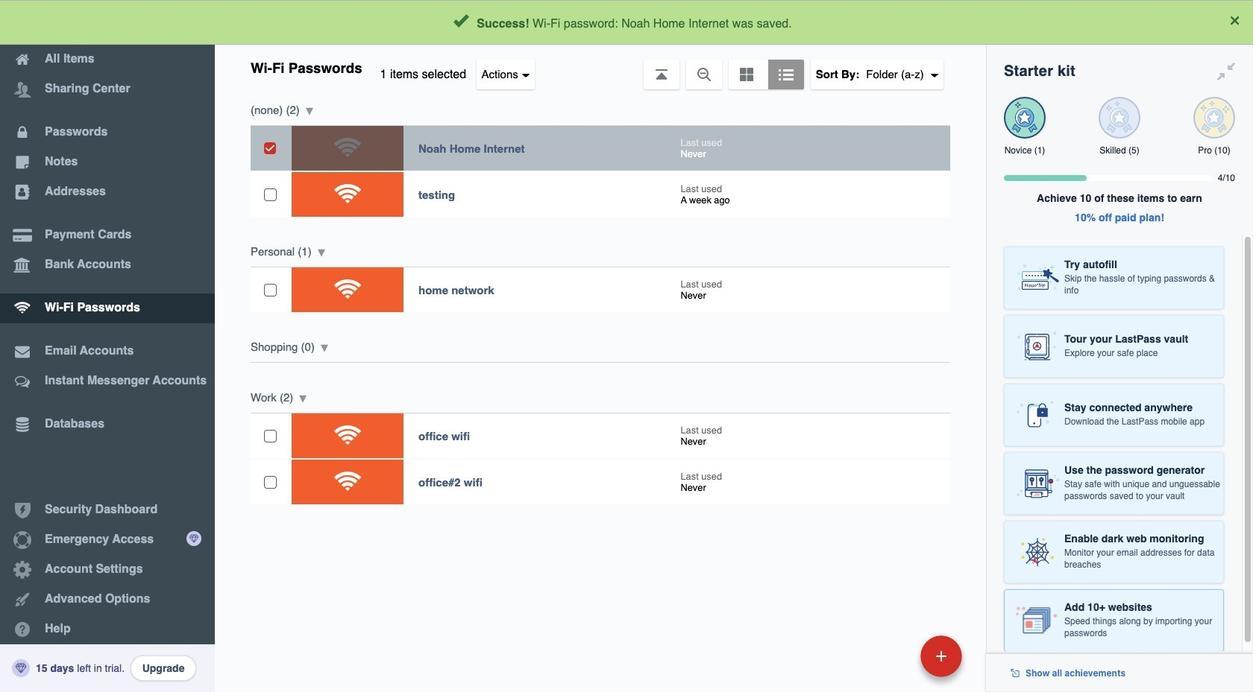 Task type: describe. For each thing, give the bounding box(es) containing it.
new item navigation
[[818, 632, 971, 693]]

vault options navigation
[[215, 45, 986, 90]]

search my vault text field
[[354, 6, 950, 39]]

new item element
[[818, 636, 968, 678]]



Task type: vqa. For each thing, say whether or not it's contained in the screenshot.
alert
yes



Task type: locate. For each thing, give the bounding box(es) containing it.
Search search field
[[354, 6, 950, 39]]

main navigation navigation
[[0, 0, 215, 693]]

alert
[[0, 0, 1253, 45]]



